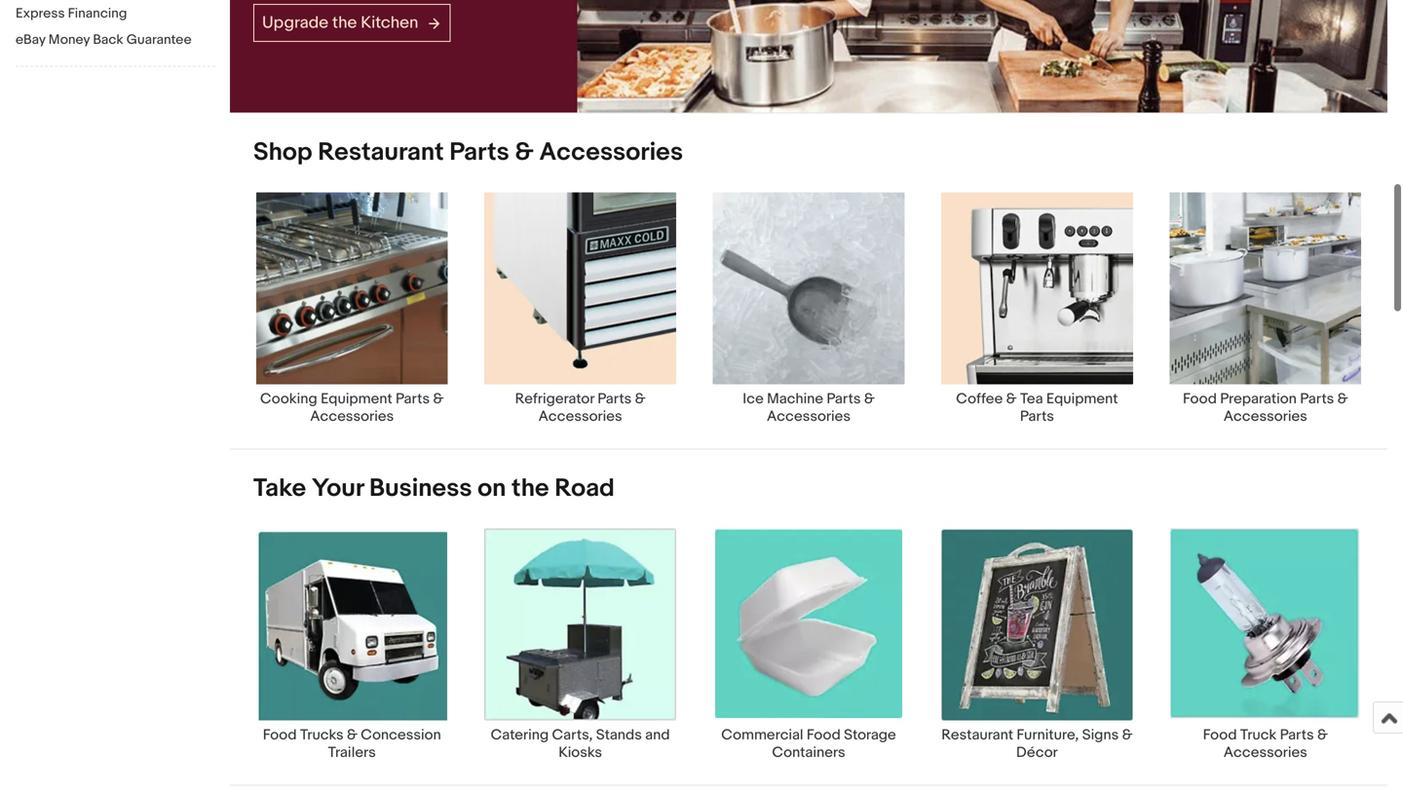 Task type: vqa. For each thing, say whether or not it's contained in the screenshot.
the rightmost Restaurant
yes



Task type: locate. For each thing, give the bounding box(es) containing it.
& for food truck parts & accessories
[[1318, 727, 1328, 744]]

the left kitchen
[[332, 12, 357, 33]]

2 equipment from the left
[[1047, 390, 1118, 408]]

& inside cooking equipment parts & accessories
[[433, 390, 444, 408]]

ice
[[743, 390, 764, 408]]

& inside food preparation parts & accessories
[[1338, 390, 1349, 408]]

commercial food storage containers link
[[695, 528, 923, 762]]

& inside ice machine parts & accessories
[[864, 390, 875, 408]]

stands
[[596, 727, 642, 744]]

equipment right tea
[[1047, 390, 1118, 408]]

on
[[478, 474, 506, 504]]

list
[[230, 192, 1388, 449], [230, 528, 1388, 785]]

food truck parts & accessories link
[[1152, 528, 1380, 762]]

0 vertical spatial list
[[230, 192, 1388, 449]]

0 horizontal spatial restaurant
[[318, 138, 444, 168]]

list for take your business on the road
[[230, 528, 1388, 785]]

ebay
[[16, 32, 46, 48]]

& for cooking equipment parts & accessories
[[433, 390, 444, 408]]

concession
[[361, 727, 441, 744]]

2 list from the top
[[230, 528, 1388, 785]]

accessories inside cooking equipment parts & accessories
[[310, 408, 394, 425]]

food
[[1183, 390, 1217, 408], [263, 727, 297, 744], [807, 727, 841, 744], [1203, 727, 1237, 744]]

food left preparation
[[1183, 390, 1217, 408]]

refrigerator parts & accessories link
[[466, 192, 695, 425]]

parts inside cooking equipment parts & accessories
[[396, 390, 430, 408]]

financing
[[68, 5, 127, 22]]

décor
[[1017, 744, 1058, 762]]

food inside 'food trucks & concession trailers'
[[263, 727, 297, 744]]

accessories inside ice machine parts & accessories
[[767, 408, 851, 425]]

list containing cooking equipment parts & accessories
[[230, 192, 1388, 449]]

1 horizontal spatial restaurant
[[942, 727, 1014, 744]]

equipment right 'cooking'
[[321, 390, 393, 408]]

take your business on the road
[[253, 474, 615, 504]]

coffee
[[956, 390, 1003, 408]]

road
[[555, 474, 615, 504]]

parts
[[450, 138, 509, 168], [396, 390, 430, 408], [598, 390, 632, 408], [827, 390, 861, 408], [1300, 390, 1335, 408], [1020, 408, 1055, 425], [1280, 727, 1315, 744]]

accessories inside food preparation parts & accessories
[[1224, 408, 1308, 425]]

guarantee
[[126, 32, 192, 48]]

upgrade the kitchen link
[[253, 4, 451, 42]]

trailers
[[328, 744, 376, 762]]

accessories for shop restaurant parts & accessories
[[539, 138, 683, 168]]

food inside food preparation parts & accessories
[[1183, 390, 1217, 408]]

& inside the refrigerator parts & accessories
[[635, 390, 646, 408]]

&
[[515, 138, 534, 168], [433, 390, 444, 408], [635, 390, 646, 408], [864, 390, 875, 408], [1007, 390, 1017, 408], [1338, 390, 1349, 408], [347, 727, 358, 744], [1122, 727, 1133, 744], [1318, 727, 1328, 744]]

accessories inside the refrigerator parts & accessories
[[539, 408, 622, 425]]

1 vertical spatial restaurant
[[942, 727, 1014, 744]]

shop restaurant parts & accessories
[[253, 138, 683, 168]]

accessories inside food truck parts & accessories
[[1224, 744, 1308, 762]]

upgrade
[[262, 12, 329, 33]]

& inside 'food trucks & concession trailers'
[[347, 727, 358, 744]]

food left trucks
[[263, 727, 297, 744]]

food preparation parts & accessories link
[[1152, 192, 1380, 425]]

& inside food truck parts & accessories
[[1318, 727, 1328, 744]]

1 vertical spatial list
[[230, 528, 1388, 785]]

cooking
[[260, 390, 318, 408]]

1 horizontal spatial equipment
[[1047, 390, 1118, 408]]

1 equipment from the left
[[321, 390, 393, 408]]

equipment
[[321, 390, 393, 408], [1047, 390, 1118, 408]]

storage
[[844, 727, 896, 744]]

trucks
[[300, 727, 344, 744]]

list for shop restaurant parts & accessories
[[230, 192, 1388, 449]]

the
[[332, 12, 357, 33], [512, 474, 549, 504]]

1 horizontal spatial the
[[512, 474, 549, 504]]

kitchen
[[361, 12, 419, 33]]

food for food trucks & concession trailers
[[263, 727, 297, 744]]

list containing food trucks & concession trailers
[[230, 528, 1388, 785]]

signs
[[1083, 727, 1119, 744]]

parts inside the refrigerator parts & accessories
[[598, 390, 632, 408]]

ice machine parts & accessories link
[[695, 192, 923, 425]]

0 horizontal spatial equipment
[[321, 390, 393, 408]]

coffee & tea equipment parts
[[956, 390, 1118, 425]]

food inside commercial food storage containers
[[807, 727, 841, 744]]

express financing link
[[16, 5, 215, 24]]

1 list from the top
[[230, 192, 1388, 449]]

parts for equipment
[[396, 390, 430, 408]]

0 horizontal spatial the
[[332, 12, 357, 33]]

and
[[645, 727, 670, 744]]

parts inside food preparation parts & accessories
[[1300, 390, 1335, 408]]

parts inside food truck parts & accessories
[[1280, 727, 1315, 744]]

the right the on
[[512, 474, 549, 504]]

& for ice machine parts & accessories
[[864, 390, 875, 408]]

commercial food storage containers
[[722, 727, 896, 762]]

restaurant
[[318, 138, 444, 168], [942, 727, 1014, 744]]

1 vertical spatial the
[[512, 474, 549, 504]]

accessories for food truck parts & accessories
[[1224, 744, 1308, 762]]

& inside restaurant furniture, signs & décor
[[1122, 727, 1133, 744]]

food left truck
[[1203, 727, 1237, 744]]

catering carts, stands and kiosks
[[491, 727, 670, 762]]

parts inside ice machine parts & accessories
[[827, 390, 861, 408]]

restaurant furniture, signs & décor link
[[923, 528, 1152, 762]]

& for shop restaurant parts & accessories
[[515, 138, 534, 168]]

accessories
[[539, 138, 683, 168], [310, 408, 394, 425], [539, 408, 622, 425], [767, 408, 851, 425], [1224, 408, 1308, 425], [1224, 744, 1308, 762]]

food left storage
[[807, 727, 841, 744]]

food inside food truck parts & accessories
[[1203, 727, 1237, 744]]

0 vertical spatial restaurant
[[318, 138, 444, 168]]



Task type: describe. For each thing, give the bounding box(es) containing it.
commercial
[[722, 727, 804, 744]]

parts for restaurant
[[450, 138, 509, 168]]

parts for machine
[[827, 390, 861, 408]]

food trucks & concession trailers link
[[238, 528, 466, 762]]

money
[[49, 32, 90, 48]]

truck
[[1241, 727, 1277, 744]]

carts,
[[552, 727, 593, 744]]

food trucks & concession trailers
[[263, 727, 441, 762]]

tea
[[1020, 390, 1043, 408]]

catering carts, stands and kiosks link
[[466, 528, 695, 762]]

express
[[16, 5, 65, 22]]

catering
[[491, 727, 549, 744]]

cooking equipment parts & accessories
[[260, 390, 444, 425]]

upgrade the kitchen
[[262, 12, 419, 33]]

parts for preparation
[[1300, 390, 1335, 408]]

take
[[253, 474, 306, 504]]

food for food truck parts & accessories
[[1203, 727, 1237, 744]]

0 vertical spatial the
[[332, 12, 357, 33]]

restaurant furniture, signs & décor
[[942, 727, 1133, 762]]

accessories for cooking equipment parts & accessories
[[310, 408, 394, 425]]

& for food preparation parts & accessories
[[1338, 390, 1349, 408]]

equipment inside cooking equipment parts & accessories
[[321, 390, 393, 408]]

accessories for ice machine parts & accessories
[[767, 408, 851, 425]]

ice machine parts & accessories
[[743, 390, 875, 425]]

machine
[[767, 390, 824, 408]]

food truck parts & accessories
[[1203, 727, 1328, 762]]

food for food preparation parts & accessories
[[1183, 390, 1217, 408]]

cooking equipment parts & accessories link
[[238, 192, 466, 425]]

parts inside the coffee & tea equipment parts
[[1020, 408, 1055, 425]]

furniture,
[[1017, 727, 1079, 744]]

shop
[[253, 138, 312, 168]]

refrigerator parts & accessories
[[515, 390, 646, 425]]

kiosks
[[559, 744, 602, 762]]

your
[[312, 474, 364, 504]]

parts for truck
[[1280, 727, 1315, 744]]

restaurant inside restaurant furniture, signs & décor
[[942, 727, 1014, 744]]

& inside the coffee & tea equipment parts
[[1007, 390, 1017, 408]]

food preparation parts & accessories
[[1183, 390, 1349, 425]]

containers
[[772, 744, 846, 762]]

refrigerator
[[515, 390, 594, 408]]

equipment inside the coffee & tea equipment parts
[[1047, 390, 1118, 408]]

business
[[369, 474, 472, 504]]

preparation
[[1221, 390, 1297, 408]]

ebay money back guarantee link
[[16, 32, 215, 50]]

coffee & tea equipment parts link
[[923, 192, 1152, 425]]

back
[[93, 32, 123, 48]]

accessories for food preparation parts & accessories
[[1224, 408, 1308, 425]]

express financing ebay money back guarantee
[[16, 5, 192, 48]]

& for restaurant furniture, signs & décor
[[1122, 727, 1133, 744]]



